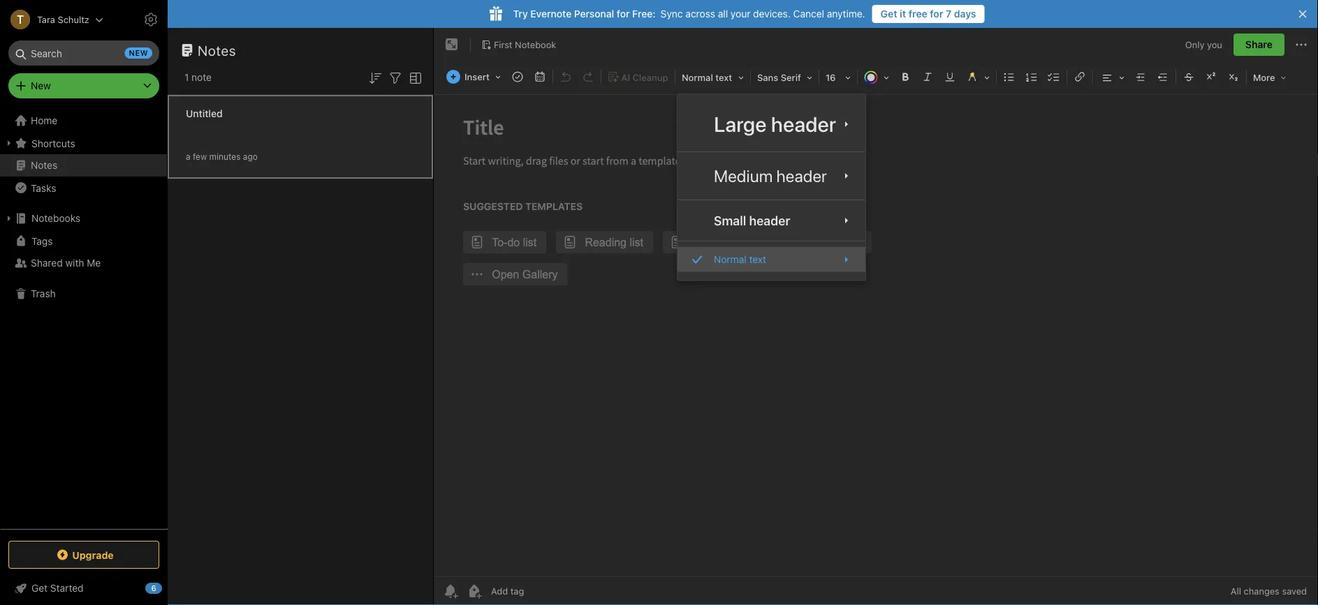 Task type: describe. For each thing, give the bounding box(es) containing it.
first notebook
[[494, 39, 556, 50]]

tags
[[31, 235, 53, 247]]

all
[[1231, 587, 1241, 597]]

Font color field
[[859, 67, 894, 87]]

try evernote personal for free: sync across all your devices. cancel anytime.
[[513, 8, 865, 20]]

tasks
[[31, 182, 56, 194]]

superscript image
[[1202, 67, 1221, 87]]

first notebook button
[[476, 35, 561, 54]]

shared with me
[[31, 257, 101, 269]]

small header link
[[678, 206, 866, 236]]

add a reminder image
[[442, 583, 459, 600]]

devices.
[[753, 8, 791, 20]]

a few minutes ago
[[186, 152, 258, 162]]

[object object] field containing large header
[[678, 103, 866, 146]]

1
[[184, 72, 189, 83]]

home
[[31, 115, 57, 126]]

checklist image
[[1044, 67, 1064, 87]]

trash link
[[0, 283, 167, 305]]

upgrade button
[[8, 541, 159, 569]]

More actions field
[[1293, 34, 1310, 56]]

upgrade
[[72, 550, 114, 561]]

new
[[31, 80, 51, 92]]

settings image
[[143, 11, 159, 28]]

bulleted list image
[[1000, 67, 1019, 87]]

normal inside menu item
[[714, 254, 747, 265]]

sans
[[757, 72, 778, 83]]

text inside heading level field
[[716, 72, 732, 83]]

free
[[909, 8, 928, 20]]

all
[[718, 8, 728, 20]]

tara
[[37, 14, 55, 25]]

all changes saved
[[1231, 587, 1307, 597]]

sync
[[661, 8, 683, 20]]

changes
[[1244, 587, 1280, 597]]

personal
[[574, 8, 614, 20]]

strikethrough image
[[1179, 67, 1199, 87]]

few
[[193, 152, 207, 162]]

you
[[1207, 39, 1223, 50]]

get started
[[31, 583, 84, 595]]

new
[[129, 49, 148, 58]]

get for get it free for 7 days
[[881, 8, 897, 20]]

untitled
[[186, 108, 223, 119]]

small
[[714, 213, 746, 228]]

home link
[[0, 110, 168, 132]]

[object object] field containing medium header
[[678, 158, 866, 194]]

insert link image
[[1070, 67, 1090, 87]]

shortcuts button
[[0, 132, 167, 154]]

text inside menu item
[[749, 254, 766, 265]]

medium header
[[714, 166, 827, 186]]

Font family field
[[752, 67, 817, 87]]

Insert field
[[443, 67, 506, 87]]

click to collapse image
[[162, 580, 173, 597]]

notebook
[[515, 39, 556, 50]]

share
[[1246, 39, 1273, 50]]

me
[[87, 257, 101, 269]]

1 horizontal spatial notes
[[198, 42, 236, 58]]

shared
[[31, 257, 63, 269]]

View options field
[[404, 68, 424, 86]]

only
[[1185, 39, 1205, 50]]

normal text inside heading level field
[[682, 72, 732, 83]]

normal text menu item
[[678, 247, 866, 272]]

insert
[[465, 72, 490, 82]]

16
[[826, 72, 836, 83]]

free:
[[632, 8, 656, 20]]

indent image
[[1131, 67, 1151, 87]]

large header link
[[678, 103, 866, 146]]

medium header link
[[678, 158, 866, 194]]

outdent image
[[1153, 67, 1173, 87]]

only you
[[1185, 39, 1223, 50]]

it
[[900, 8, 906, 20]]

sans serif
[[757, 72, 801, 83]]

header for large header
[[771, 112, 836, 137]]

tasks button
[[0, 177, 167, 199]]

first
[[494, 39, 512, 50]]

for for 7
[[930, 8, 943, 20]]

Highlight field
[[961, 67, 995, 87]]

header for medium header
[[777, 166, 827, 186]]

minutes
[[209, 152, 241, 162]]

your
[[731, 8, 751, 20]]

saved
[[1282, 587, 1307, 597]]

across
[[686, 8, 715, 20]]

large header
[[714, 112, 836, 137]]

new search field
[[18, 41, 152, 66]]



Task type: vqa. For each thing, say whether or not it's contained in the screenshot.
Normal inside the Heading level Field
yes



Task type: locate. For each thing, give the bounding box(es) containing it.
text down small header
[[749, 254, 766, 265]]

0 vertical spatial get
[[881, 8, 897, 20]]

ago
[[243, 152, 258, 162]]

for
[[617, 8, 630, 20], [930, 8, 943, 20]]

Help and Learning task checklist field
[[0, 578, 168, 600]]

0 horizontal spatial text
[[716, 72, 732, 83]]

[object Object] field
[[678, 247, 866, 272]]

notes inside tree
[[31, 160, 57, 171]]

1 vertical spatial normal
[[714, 254, 747, 265]]

bold image
[[896, 67, 915, 87]]

italic image
[[918, 67, 938, 87]]

0 vertical spatial header
[[771, 112, 836, 137]]

[object object] field up small header link
[[678, 158, 866, 194]]

trash
[[31, 288, 56, 300]]

1 note
[[184, 72, 212, 83]]

header up normal text field
[[749, 213, 790, 228]]

0 vertical spatial notes
[[198, 42, 236, 58]]

more
[[1253, 72, 1275, 83]]

numbered list image
[[1022, 67, 1042, 87]]

a
[[186, 152, 190, 162]]

1 vertical spatial normal text
[[714, 254, 766, 265]]

get
[[881, 8, 897, 20], [31, 583, 48, 595]]

share button
[[1234, 34, 1285, 56]]

large
[[714, 112, 767, 137]]

[object Object] field
[[678, 103, 866, 146], [678, 158, 866, 194], [678, 206, 866, 236]]

expand note image
[[444, 36, 460, 53]]

notes link
[[0, 154, 167, 177]]

shared with me link
[[0, 252, 167, 275]]

1 [object object] field from the top
[[678, 103, 866, 146]]

normal text link
[[678, 247, 866, 272]]

normal text down small at the right of the page
[[714, 254, 766, 265]]

notebooks link
[[0, 207, 167, 230]]

for left free:
[[617, 8, 630, 20]]

0 vertical spatial text
[[716, 72, 732, 83]]

0 horizontal spatial get
[[31, 583, 48, 595]]

header for small header
[[749, 213, 790, 228]]

1 horizontal spatial text
[[749, 254, 766, 265]]

More field
[[1248, 67, 1291, 87]]

for inside get it free for 7 days button
[[930, 8, 943, 20]]

1 horizontal spatial get
[[881, 8, 897, 20]]

3 [object object] field from the top
[[678, 206, 866, 236]]

for left 7
[[930, 8, 943, 20]]

get inside help and learning task checklist "field"
[[31, 583, 48, 595]]

new button
[[8, 73, 159, 99]]

notes up tasks
[[31, 160, 57, 171]]

normal
[[682, 72, 713, 83], [714, 254, 747, 265]]

1 vertical spatial header
[[777, 166, 827, 186]]

evernote
[[531, 8, 572, 20]]

1 vertical spatial [object object] field
[[678, 158, 866, 194]]

[object object] field down the "sans"
[[678, 103, 866, 146]]

with
[[65, 257, 84, 269]]

get it free for 7 days button
[[872, 5, 985, 23]]

Add tag field
[[490, 586, 595, 598]]

2 [object object] field from the top
[[678, 158, 866, 194]]

1 horizontal spatial normal
[[714, 254, 747, 265]]

Add filters field
[[387, 68, 404, 86]]

Heading level field
[[677, 67, 749, 87]]

7
[[946, 8, 952, 20]]

Font size field
[[821, 67, 856, 87]]

anytime.
[[827, 8, 865, 20]]

0 horizontal spatial notes
[[31, 160, 57, 171]]

medium
[[714, 166, 773, 186]]

Search text field
[[18, 41, 150, 66]]

1 horizontal spatial for
[[930, 8, 943, 20]]

2 vertical spatial [object object] field
[[678, 206, 866, 236]]

tree containing home
[[0, 110, 168, 529]]

tara schultz
[[37, 14, 89, 25]]

notebooks
[[31, 213, 80, 224]]

small header
[[714, 213, 790, 228]]

add tag image
[[466, 583, 483, 600]]

get left the it
[[881, 8, 897, 20]]

Note Editor text field
[[434, 95, 1318, 577]]

more actions image
[[1293, 36, 1310, 53]]

0 horizontal spatial for
[[617, 8, 630, 20]]

calendar event image
[[530, 67, 550, 87]]

normal inside heading level field
[[682, 72, 713, 83]]

notes
[[198, 42, 236, 58], [31, 160, 57, 171]]

dropdown list menu
[[678, 103, 866, 272]]

Account field
[[0, 6, 103, 34]]

1 for from the left
[[617, 8, 630, 20]]

get it free for 7 days
[[881, 8, 976, 20]]

get inside button
[[881, 8, 897, 20]]

0 horizontal spatial normal
[[682, 72, 713, 83]]

cancel
[[793, 8, 824, 20]]

1 vertical spatial notes
[[31, 160, 57, 171]]

tags button
[[0, 230, 167, 252]]

1 vertical spatial get
[[31, 583, 48, 595]]

shortcuts
[[31, 137, 75, 149]]

subscript image
[[1224, 67, 1244, 87]]

schultz
[[58, 14, 89, 25]]

for for free:
[[617, 8, 630, 20]]

get for get started
[[31, 583, 48, 595]]

text
[[716, 72, 732, 83], [749, 254, 766, 265]]

normal text inside menu item
[[714, 254, 766, 265]]

notes up note
[[198, 42, 236, 58]]

2 for from the left
[[930, 8, 943, 20]]

expand notebooks image
[[3, 213, 15, 224]]

try
[[513, 8, 528, 20]]

1 vertical spatial text
[[749, 254, 766, 265]]

underline image
[[940, 67, 960, 87]]

tree
[[0, 110, 168, 529]]

add filters image
[[387, 70, 404, 86]]

normal down small at the right of the page
[[714, 254, 747, 265]]

0 vertical spatial normal
[[682, 72, 713, 83]]

0 vertical spatial normal text
[[682, 72, 732, 83]]

normal text up large
[[682, 72, 732, 83]]

header down the serif
[[771, 112, 836, 137]]

get left started
[[31, 583, 48, 595]]

normal down across
[[682, 72, 713, 83]]

[object object] field containing small header
[[678, 206, 866, 236]]

normal text
[[682, 72, 732, 83], [714, 254, 766, 265]]

6
[[151, 584, 156, 593]]

header
[[771, 112, 836, 137], [777, 166, 827, 186], [749, 213, 790, 228]]

2 vertical spatial header
[[749, 213, 790, 228]]

task image
[[508, 67, 527, 87]]

note
[[192, 72, 212, 83]]

0 vertical spatial [object object] field
[[678, 103, 866, 146]]

Alignment field
[[1095, 67, 1130, 87]]

header up small header link
[[777, 166, 827, 186]]

[object object] field up normal text field
[[678, 206, 866, 236]]

started
[[50, 583, 84, 595]]

serif
[[781, 72, 801, 83]]

text left the "sans"
[[716, 72, 732, 83]]

note window element
[[434, 28, 1318, 606]]

Sort options field
[[367, 68, 384, 86]]

days
[[954, 8, 976, 20]]



